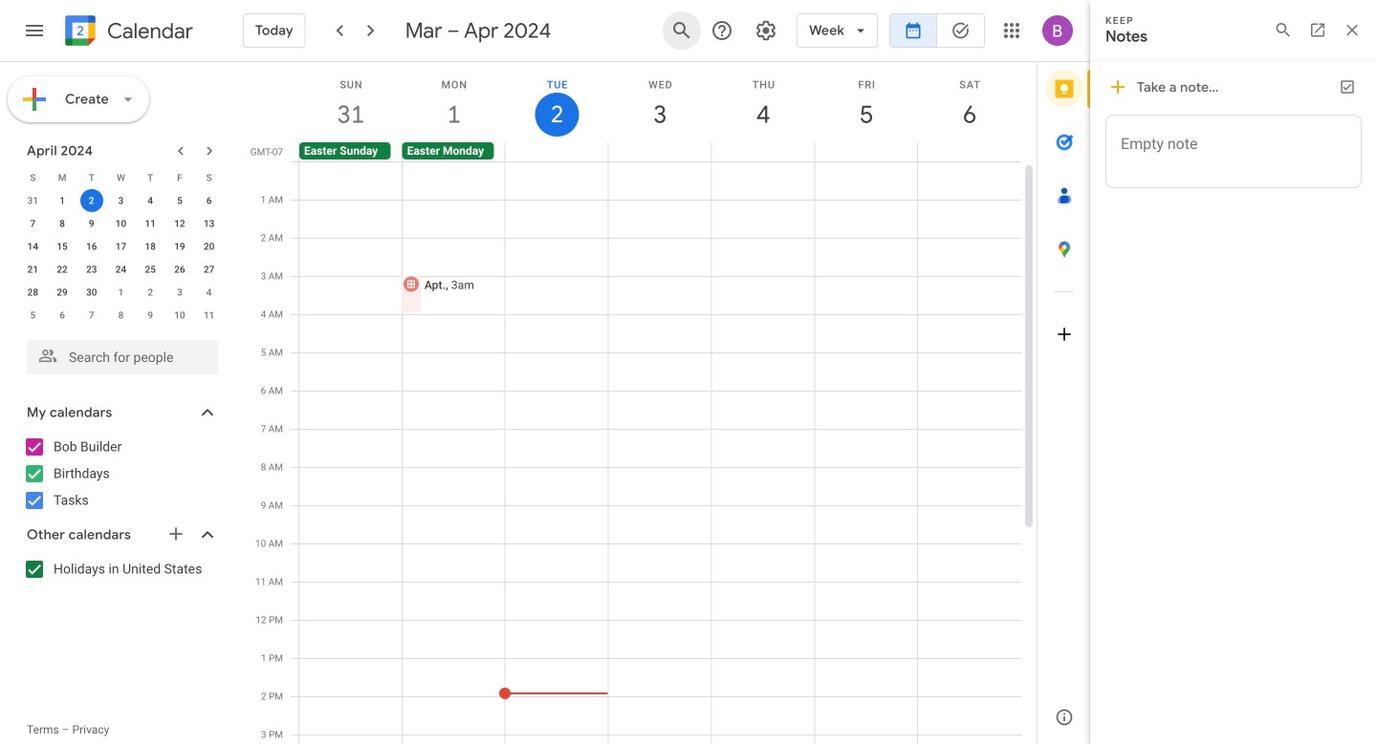 Task type: locate. For each thing, give the bounding box(es) containing it.
23 element
[[80, 258, 103, 281]]

may 5 element
[[21, 304, 44, 327]]

cell
[[505, 142, 608, 162], [608, 142, 711, 162], [711, 142, 814, 162], [814, 142, 917, 162], [299, 162, 402, 745], [401, 162, 506, 745], [499, 162, 609, 745], [609, 162, 712, 745], [712, 162, 815, 745], [815, 162, 918, 745], [918, 162, 1021, 745], [77, 189, 106, 212]]

13 element
[[198, 212, 221, 235]]

18 element
[[139, 235, 162, 258]]

26 element
[[168, 258, 191, 281]]

20 element
[[198, 235, 221, 258]]

tab list
[[1038, 62, 1091, 691]]

march 31 element
[[21, 189, 44, 212]]

10 element
[[109, 212, 132, 235]]

row group
[[18, 189, 224, 327]]

may 1 element
[[109, 281, 132, 304]]

may 6 element
[[51, 304, 74, 327]]

17 element
[[109, 235, 132, 258]]

15 element
[[51, 235, 74, 258]]

19 element
[[168, 235, 191, 258]]

29 element
[[51, 281, 74, 304]]

25 element
[[139, 258, 162, 281]]

2, today element
[[80, 189, 103, 212]]

support image
[[711, 19, 734, 42]]

7 element
[[21, 212, 44, 235]]

3 element
[[109, 189, 132, 212]]

heading
[[103, 20, 193, 43]]

may 4 element
[[198, 281, 221, 304]]

grid
[[245, 62, 1037, 745]]

row
[[291, 142, 1037, 162], [291, 162, 1021, 745], [18, 166, 224, 189], [18, 189, 224, 212], [18, 212, 224, 235], [18, 235, 224, 258], [18, 258, 224, 281], [18, 281, 224, 304], [18, 304, 224, 327]]

8 element
[[51, 212, 74, 235]]

14 element
[[21, 235, 44, 258]]

None search field
[[0, 333, 237, 375]]

may 8 element
[[109, 304, 132, 327]]

may 2 element
[[139, 281, 162, 304]]

16 element
[[80, 235, 103, 258]]



Task type: describe. For each thing, give the bounding box(es) containing it.
cell inside april 2024 grid
[[77, 189, 106, 212]]

6 element
[[198, 189, 221, 212]]

5 element
[[168, 189, 191, 212]]

add other calendars image
[[166, 525, 186, 544]]

may 3 element
[[168, 281, 191, 304]]

9 element
[[80, 212, 103, 235]]

4 element
[[139, 189, 162, 212]]

may 9 element
[[139, 304, 162, 327]]

11 element
[[139, 212, 162, 235]]

24 element
[[109, 258, 132, 281]]

calendar element
[[61, 11, 193, 54]]

main drawer image
[[23, 19, 46, 42]]

april 2024 grid
[[18, 166, 224, 327]]

12 element
[[168, 212, 191, 235]]

1 element
[[51, 189, 74, 212]]

may 11 element
[[198, 304, 221, 327]]

30 element
[[80, 281, 103, 304]]

28 element
[[21, 281, 44, 304]]

settings menu image
[[755, 19, 778, 42]]

may 7 element
[[80, 304, 103, 327]]

21 element
[[21, 258, 44, 281]]

may 10 element
[[168, 304, 191, 327]]

22 element
[[51, 258, 74, 281]]

27 element
[[198, 258, 221, 281]]

heading inside calendar element
[[103, 20, 193, 43]]

my calendars list
[[4, 432, 237, 516]]

Search for people text field
[[38, 340, 207, 375]]



Task type: vqa. For each thing, say whether or not it's contained in the screenshot.
THE 20 LINK
no



